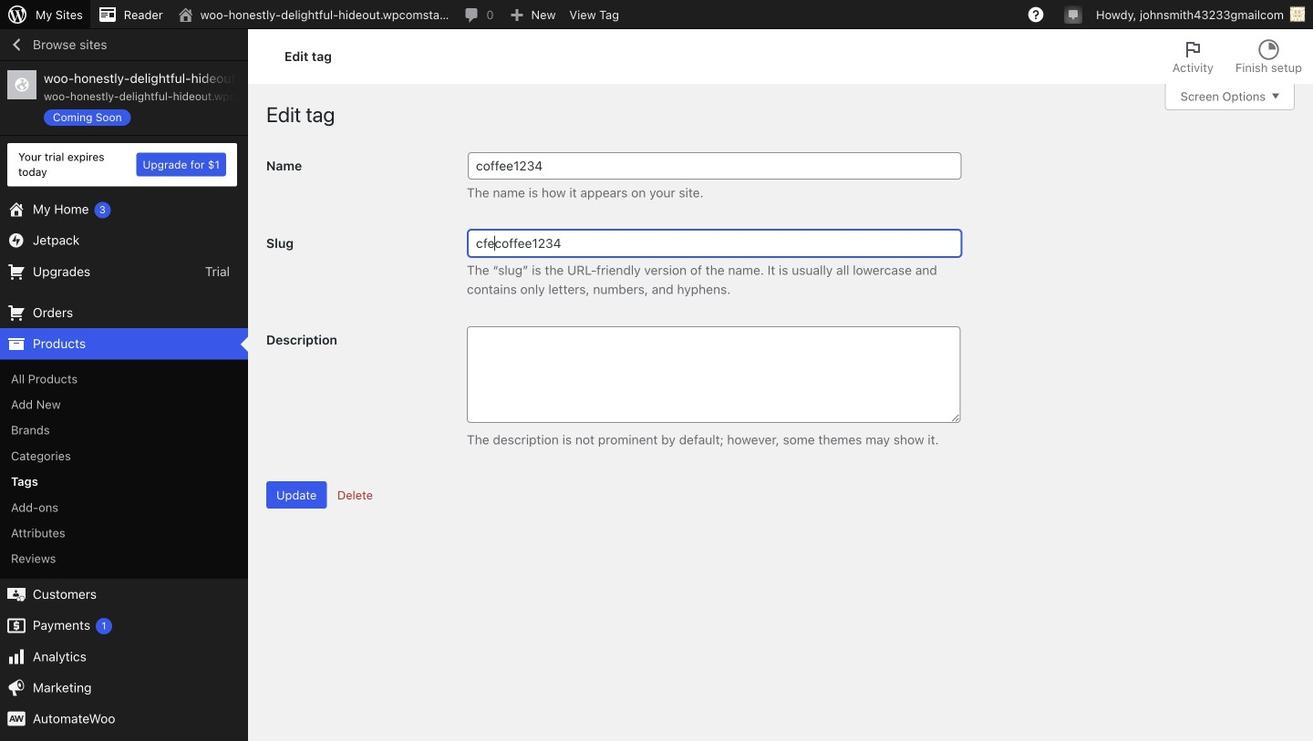 Task type: locate. For each thing, give the bounding box(es) containing it.
None text field
[[468, 152, 962, 180], [468, 230, 962, 257], [467, 326, 961, 423], [468, 152, 962, 180], [468, 230, 962, 257], [467, 326, 961, 423]]

tab list
[[1162, 29, 1313, 84]]

notification image
[[1066, 6, 1081, 21]]

None submit
[[266, 482, 327, 509]]



Task type: describe. For each thing, give the bounding box(es) containing it.
main menu navigation
[[0, 29, 248, 741]]

toolbar navigation
[[0, 0, 1313, 33]]



Task type: vqa. For each thing, say whether or not it's contained in the screenshot.
Tab List
yes



